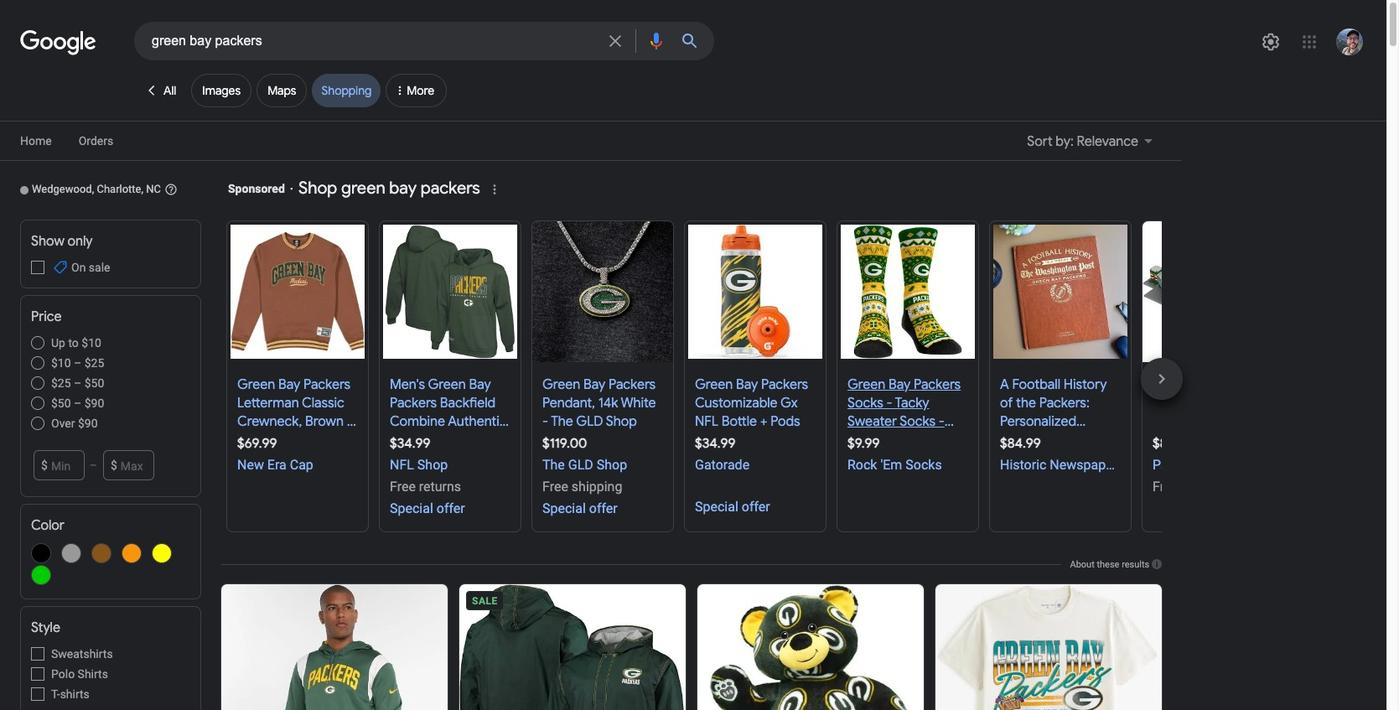 Task type: locate. For each thing, give the bounding box(es) containing it.
1 horizontal spatial size:
[[390, 450, 418, 467]]

bay inside "men's green bay packers backfield combine authentic pullover hoodie size: extra large"
[[469, 377, 491, 393]]

'em right 13)
[[881, 457, 903, 473]]

- inside $89.99 packers pro shop - official free shipping
[[1262, 457, 1266, 473]]

nfl down sweater
[[848, 432, 871, 449]]

t-
[[51, 688, 60, 701]]

wedgewood,
[[32, 183, 94, 195]]

men's green bay packers backfield combine authentic pullover hoodie size: extra large
[[390, 377, 507, 467]]

(sz
[[940, 450, 958, 467]]

1 vertical spatial rock
[[848, 457, 878, 473]]

– up $25 – $50 at bottom
[[74, 356, 82, 370]]

polo shirts
[[51, 668, 108, 681]]

special offer down the gld shop link
[[543, 501, 618, 517]]

3 bay from the left
[[584, 377, 606, 393]]

up to $10 link
[[31, 335, 190, 351]]

historic
[[1001, 457, 1047, 473]]

green up letterman
[[237, 377, 275, 393]]

packers up the tacky
[[914, 377, 961, 393]]

0 horizontal spatial rock
[[848, 457, 878, 473]]

$25 up "$25 – $50" link
[[84, 356, 104, 370]]

shop
[[299, 178, 337, 199], [606, 414, 637, 430], [418, 457, 448, 473], [597, 457, 628, 473], [1228, 457, 1259, 473]]

$ up color
[[41, 459, 48, 472]]

show
[[31, 233, 64, 250]]

nc
[[146, 183, 161, 195]]

charlotte,
[[97, 183, 143, 195]]

packers up combine
[[390, 395, 437, 412]]

1 horizontal spatial rock
[[922, 432, 952, 449]]

green inside green bay packers customizable gx nfl bottle + pods $34.99 gatorade
[[695, 377, 733, 393]]

$50 up $50 – $90 link
[[84, 377, 104, 390]]

black image
[[31, 544, 51, 564]]

green inside green bay packers pendant, 14k white - the gld shop $119.00 the gld shop free shipping
[[543, 377, 581, 393]]

the gld shop link
[[543, 453, 663, 476]]

packers inside green bay packers customizable gx nfl bottle + pods $34.99 gatorade
[[762, 377, 809, 393]]

size: inside green bay packers letterman classic crewneck, brown - size: m, nfl by new era
[[237, 432, 265, 449]]

bay for letterman
[[278, 377, 301, 393]]

$34.99 inside green bay packers customizable gx nfl bottle + pods $34.99 gatorade
[[695, 435, 736, 452]]

new down the $69.99
[[237, 457, 264, 473]]

1 horizontal spatial offer
[[589, 501, 618, 517]]

special offer link down returns
[[390, 500, 511, 518]]

'em
[[848, 450, 869, 467], [881, 457, 903, 473]]

images
[[202, 83, 241, 98]]

gray image
[[61, 544, 81, 564]]

nfl left bottle
[[695, 414, 719, 430]]

1 horizontal spatial $25
[[84, 356, 104, 370]]

special offer link down the gld shop link
[[543, 500, 663, 518]]

combine
[[390, 414, 445, 430]]

$50
[[84, 377, 104, 390], [51, 397, 71, 410]]

1 horizontal spatial new
[[331, 432, 358, 449]]

letterman
[[237, 395, 299, 412]]

1 vertical spatial size:
[[390, 450, 418, 467]]

1 bay from the left
[[278, 377, 301, 393]]

socks
[[848, 395, 884, 412], [900, 414, 936, 430], [874, 432, 910, 449], [872, 450, 908, 467], [906, 457, 942, 473]]

offer for men's green bay packers backfield combine authentic pullover hoodie size: extra large
[[437, 501, 465, 517]]

special offer link
[[695, 498, 816, 517], [390, 500, 511, 518], [543, 500, 663, 518]]

bay inside green bay packers socks - tacky sweater socks - nfl socks - rock 'em socks l/xl (sz 9-13)
[[889, 377, 911, 393]]

era inside "$69.99 new era cap"
[[267, 457, 287, 473]]

nfl shop link
[[390, 453, 511, 476]]

green up 'pendant,'
[[543, 377, 581, 393]]

t-shirts
[[51, 688, 90, 701]]

green inside green bay packers socks - tacky sweater socks - nfl socks - rock 'em socks l/xl (sz 9-13)
[[848, 377, 886, 393]]

gld down $119.00
[[569, 457, 594, 473]]

bay up 14k
[[584, 377, 606, 393]]

1 horizontal spatial special offer link
[[543, 500, 663, 518]]

0 vertical spatial new
[[331, 432, 358, 449]]

sweatshirts link
[[31, 646, 190, 663]]

- right brown
[[347, 414, 353, 430]]

0 horizontal spatial special offer link
[[390, 500, 511, 518]]

gx
[[781, 395, 798, 412]]

history
[[1064, 377, 1108, 393]]

google image
[[20, 30, 97, 55]]

0 horizontal spatial special offer
[[390, 501, 465, 517]]

9-
[[848, 469, 861, 486]]

- inside green bay packers letterman classic crewneck, brown - size: m, nfl by new era
[[347, 414, 353, 430]]

2 horizontal spatial special offer link
[[695, 498, 816, 517]]

polo
[[51, 668, 75, 681]]

green up customizable
[[695, 377, 733, 393]]

·
[[290, 182, 294, 195]]

0 vertical spatial size:
[[237, 432, 265, 449]]

special down gatorade at the bottom
[[695, 499, 739, 515]]

t-shirts link
[[31, 686, 190, 703]]

0 horizontal spatial new
[[237, 457, 264, 473]]

– for $10
[[74, 356, 82, 370]]

0 horizontal spatial special
[[390, 501, 433, 517]]

yellow image
[[152, 544, 172, 564]]

1 $34.99 from the left
[[390, 435, 431, 452]]

0 vertical spatial rock
[[922, 432, 952, 449]]

nfl down "pullover" at bottom left
[[390, 457, 414, 473]]

shopping
[[322, 83, 372, 98]]

special offer for green bay packers pendant, 14k white - the gld shop
[[543, 501, 618, 517]]

sort by: relevance
[[1028, 133, 1139, 150]]

more info image
[[1152, 559, 1163, 570]]

bay
[[389, 178, 417, 199]]

$34.99
[[390, 435, 431, 452], [695, 435, 736, 452]]

price
[[31, 309, 62, 325]]

$34.99 nfl shop free returns
[[390, 435, 461, 495]]

special offer down returns
[[390, 501, 465, 517]]

$ down over $90 link
[[111, 459, 117, 472]]

shipping down pro
[[1183, 479, 1233, 495]]

size: inside "men's green bay packers backfield combine authentic pullover hoodie size: extra large"
[[390, 450, 418, 467]]

3 free from the left
[[1153, 479, 1179, 495]]

bay inside green bay packers letterman classic crewneck, brown - size: m, nfl by new era
[[278, 377, 301, 393]]

None text field
[[52, 455, 73, 476], [121, 455, 142, 476], [52, 455, 73, 476], [121, 455, 142, 476]]

up
[[51, 336, 65, 350]]

special down the gld shop link
[[543, 501, 586, 517]]

green bay packers customizable gx nfl bottle + pods $34.99 gatorade
[[695, 377, 809, 473]]

sponsored · shop green bay packers
[[228, 178, 480, 199]]

rock up (sz
[[922, 432, 952, 449]]

orders
[[79, 134, 113, 148]]

bay inside green bay packers pendant, 14k white - the gld shop $119.00 the gld shop free shipping
[[584, 377, 606, 393]]

0 vertical spatial the
[[551, 414, 574, 430]]

results
[[1122, 559, 1150, 570]]

packers for green bay packers customizable gx nfl bottle + pods $34.99 gatorade
[[762, 377, 809, 393]]

up to $10
[[51, 336, 101, 350]]

rock down $9.99 at the right bottom of page
[[848, 457, 878, 473]]

$10 – $25
[[51, 356, 104, 370]]

rock
[[922, 432, 952, 449], [848, 457, 878, 473]]

1 horizontal spatial $50
[[84, 377, 104, 390]]

0 horizontal spatial $50
[[51, 397, 71, 410]]

gld down 14k
[[576, 414, 604, 430]]

new right by at bottom
[[331, 432, 358, 449]]

offer down returns
[[437, 501, 465, 517]]

– down $25 – $50 at bottom
[[74, 397, 82, 410]]

4 bay from the left
[[736, 377, 758, 393]]

green inside green bay packers letterman classic crewneck, brown - size: m, nfl by new era
[[237, 377, 275, 393]]

1 horizontal spatial $34.99
[[695, 435, 736, 452]]

bay up customizable
[[736, 377, 758, 393]]

1 horizontal spatial special offer
[[543, 501, 618, 517]]

bay up 'backfield' at left
[[469, 377, 491, 393]]

$50 up over
[[51, 397, 71, 410]]

$90 down "$25 – $50" link
[[84, 397, 104, 410]]

free
[[390, 479, 416, 495], [543, 479, 569, 495], [1153, 479, 1179, 495]]

$69.99
[[237, 435, 277, 452]]

0 vertical spatial $10
[[82, 336, 101, 350]]

bay inside green bay packers customizable gx nfl bottle + pods $34.99 gatorade
[[736, 377, 758, 393]]

sort by: relevance button
[[1028, 131, 1159, 153]]

1 horizontal spatial $
[[111, 459, 117, 472]]

- inside green bay packers pendant, 14k white - the gld shop $119.00 the gld shop free shipping
[[543, 414, 549, 430]]

rock inside $9.99 rock 'em socks
[[848, 457, 878, 473]]

size: down "pullover" at bottom left
[[390, 450, 418, 467]]

shop inside $89.99 packers pro shop - official free shipping
[[1228, 457, 1259, 473]]

Search search field
[[152, 32, 599, 53]]

2 free from the left
[[543, 479, 569, 495]]

2 bay from the left
[[469, 377, 491, 393]]

- up l/xl
[[913, 432, 919, 449]]

1 vertical spatial $10
[[51, 356, 71, 370]]

special down returns
[[390, 501, 433, 517]]

era down the crewneck,
[[237, 450, 257, 467]]

1 vertical spatial new
[[237, 457, 264, 473]]

4 green from the left
[[695, 377, 733, 393]]

special offer link for green bay packers pendant, 14k white - the gld shop
[[543, 500, 663, 518]]

over $90 link
[[31, 415, 190, 432]]

rock inside green bay packers socks - tacky sweater socks - nfl socks - rock 'em socks l/xl (sz 9-13)
[[922, 432, 952, 449]]

green
[[341, 178, 386, 199]]

special offer down gatorade at the bottom
[[695, 499, 771, 515]]

packers up gx
[[762, 377, 809, 393]]

maps
[[268, 83, 296, 98]]

2 horizontal spatial free
[[1153, 479, 1179, 495]]

green image
[[31, 565, 51, 585]]

all link
[[134, 74, 186, 107]]

– for $50
[[74, 397, 82, 410]]

over
[[51, 417, 75, 430]]

search by voice image
[[647, 31, 667, 51]]

– down $10 – $25
[[74, 377, 82, 390]]

offer down gatorade link at the bottom
[[742, 499, 771, 515]]

hoodie
[[441, 432, 485, 449]]

- up $119.00
[[543, 414, 549, 430]]

2 shipping from the left
[[1183, 479, 1233, 495]]

size:
[[237, 432, 265, 449], [390, 450, 418, 467]]

$10 right to
[[82, 336, 101, 350]]

free down $89.99
[[1153, 479, 1179, 495]]

brown image
[[91, 544, 112, 564]]

shipping inside $89.99 packers pro shop - official free shipping
[[1183, 479, 1233, 495]]

$34.99 up gatorade at the bottom
[[695, 435, 736, 452]]

size: left m,
[[237, 432, 265, 449]]

–
[[74, 356, 82, 370], [74, 377, 82, 390], [74, 397, 82, 410], [90, 459, 97, 472]]

$34.99 down combine
[[390, 435, 431, 452]]

nfl
[[695, 414, 719, 430], [286, 432, 310, 449], [848, 432, 871, 449], [390, 457, 414, 473]]

gatorade
[[695, 457, 750, 473]]

special for green bay packers pendant, 14k white - the gld shop
[[543, 501, 586, 517]]

'em inside $9.99 rock 'em socks
[[881, 457, 903, 473]]

free inside $89.99 packers pro shop - official free shipping
[[1153, 479, 1179, 495]]

- left the official
[[1262, 457, 1266, 473]]

packers:
[[1040, 395, 1090, 412]]

1 vertical spatial $25
[[51, 377, 71, 390]]

packers inside green bay packers pendant, 14k white - the gld shop $119.00 the gld shop free shipping
[[609, 377, 656, 393]]

$84.99
[[1001, 435, 1041, 452]]

2 $34.99 from the left
[[695, 435, 736, 452]]

packers pro shop - official link
[[1153, 453, 1311, 476]]

free down $119.00
[[543, 479, 569, 495]]

packers inside green bay packers letterman classic crewneck, brown - size: m, nfl by new era
[[304, 377, 351, 393]]

men's
[[390, 377, 425, 393]]

0 horizontal spatial free
[[390, 479, 416, 495]]

more filters element
[[407, 83, 435, 98]]

nfl left by at bottom
[[286, 432, 310, 449]]

era left cap
[[267, 457, 287, 473]]

1 horizontal spatial 'em
[[881, 457, 903, 473]]

0 horizontal spatial size:
[[237, 432, 265, 449]]

0 horizontal spatial $
[[41, 459, 48, 472]]

$119.00
[[543, 435, 587, 452]]

0 vertical spatial $50
[[84, 377, 104, 390]]

about
[[1071, 559, 1095, 570]]

$25
[[84, 356, 104, 370], [51, 377, 71, 390]]

1 horizontal spatial shipping
[[1183, 479, 1233, 495]]

3 green from the left
[[543, 377, 581, 393]]

$34.99 inside $34.99 nfl shop free returns
[[390, 435, 431, 452]]

packers up 'classic' at the bottom of the page
[[304, 377, 351, 393]]

bay for socks
[[889, 377, 911, 393]]

packers for green bay packers socks - tacky sweater socks - nfl socks - rock 'em socks l/xl (sz 9-13)
[[914, 377, 961, 393]]

nfl inside green bay packers socks - tacky sweater socks - nfl socks - rock 'em socks l/xl (sz 9-13)
[[848, 432, 871, 449]]

green up sweater
[[848, 377, 886, 393]]

the down 'pendant,'
[[551, 414, 574, 430]]

special for men's green bay packers backfield combine authentic pullover hoodie size: extra large
[[390, 501, 433, 517]]

- up (sz
[[939, 414, 945, 430]]

$25 down $10 – $25
[[51, 377, 71, 390]]

bay up letterman
[[278, 377, 301, 393]]

0 horizontal spatial 'em
[[848, 450, 869, 467]]

1 free from the left
[[390, 479, 416, 495]]

$90 down $50 – $90
[[78, 417, 98, 430]]

0 horizontal spatial era
[[237, 450, 257, 467]]

the down $119.00
[[543, 457, 565, 473]]

$84.99 historic newspapers.com
[[1001, 435, 1155, 473]]

free left returns
[[390, 479, 416, 495]]

0 horizontal spatial shipping
[[572, 479, 623, 495]]

pullover
[[390, 432, 438, 449]]

$10 down up
[[51, 356, 71, 370]]

$89.99
[[1153, 435, 1193, 452]]

packers
[[421, 178, 480, 199]]

green up 'backfield' at left
[[428, 377, 466, 393]]

packers down $89.99
[[1153, 457, 1201, 473]]

2 green from the left
[[428, 377, 466, 393]]

13)
[[861, 469, 878, 486]]

0 horizontal spatial $34.99
[[390, 435, 431, 452]]

1 shipping from the left
[[572, 479, 623, 495]]

$25 – $50 link
[[31, 375, 190, 392]]

bottle
[[722, 414, 757, 430]]

book
[[1073, 432, 1104, 449]]

pods
[[771, 414, 801, 430]]

packers inside green bay packers socks - tacky sweater socks - nfl socks - rock 'em socks l/xl (sz 9-13)
[[914, 377, 961, 393]]

1 horizontal spatial free
[[543, 479, 569, 495]]

special offer link down gatorade link at the bottom
[[695, 498, 816, 517]]

'em up 9-
[[848, 450, 869, 467]]

bay
[[278, 377, 301, 393], [469, 377, 491, 393], [584, 377, 606, 393], [736, 377, 758, 393], [889, 377, 911, 393]]

1 green from the left
[[237, 377, 275, 393]]

0 horizontal spatial offer
[[437, 501, 465, 517]]

$9.99
[[848, 435, 880, 452]]

packers up white
[[609, 377, 656, 393]]

5 bay from the left
[[889, 377, 911, 393]]

rock 'em socks link
[[848, 453, 969, 476]]

free inside $34.99 nfl shop free returns
[[390, 479, 416, 495]]

returns
[[419, 479, 461, 495]]

shipping down the gld shop link
[[572, 479, 623, 495]]

1 horizontal spatial special
[[543, 501, 586, 517]]

packers inside "men's green bay packers backfield combine authentic pullover hoodie size: extra large"
[[390, 395, 437, 412]]

offer down the gld shop link
[[589, 501, 618, 517]]

0 horizontal spatial $25
[[51, 377, 71, 390]]

large
[[455, 450, 489, 467]]

green for green bay packers letterman classic crewneck, brown - size: m, nfl by new era
[[237, 377, 275, 393]]

2 $ from the left
[[111, 459, 117, 472]]

era
[[237, 450, 257, 467], [267, 457, 287, 473]]

'em inside green bay packers socks - tacky sweater socks - nfl socks - rock 'em socks l/xl (sz 9-13)
[[848, 450, 869, 467]]

None search field
[[0, 21, 715, 60]]

bay up the tacky
[[889, 377, 911, 393]]

orders link
[[79, 131, 113, 151]]

5 green from the left
[[848, 377, 886, 393]]

1 horizontal spatial era
[[267, 457, 287, 473]]



Task type: vqa. For each thing, say whether or not it's contained in the screenshot.


Task type: describe. For each thing, give the bounding box(es) containing it.
green for green bay packers pendant, 14k white - the gld shop $119.00 the gld shop free shipping
[[543, 377, 581, 393]]

nfl inside $34.99 nfl shop free returns
[[390, 457, 414, 473]]

green bay packers letterman classic crewneck, brown - size: m, nfl by new era
[[237, 377, 358, 467]]

these
[[1097, 559, 1120, 570]]

backfield
[[440, 395, 496, 412]]

more
[[407, 83, 435, 98]]

pro
[[1205, 457, 1225, 473]]

sweater
[[848, 414, 898, 430]]

1 horizontal spatial $10
[[82, 336, 101, 350]]

nfl inside green bay packers letterman classic crewneck, brown - size: m, nfl by new era
[[286, 432, 310, 449]]

on sale
[[71, 261, 110, 274]]

$9.99 rock 'em socks
[[848, 435, 942, 473]]

$10 – $25 link
[[31, 355, 190, 372]]

1 vertical spatial the
[[543, 457, 565, 473]]

pendant,
[[543, 395, 596, 412]]

l/xl
[[911, 450, 937, 467]]

sale
[[89, 261, 110, 274]]

wedgewood, charlotte, nc
[[32, 183, 161, 195]]

newspapers.com
[[1050, 457, 1155, 473]]

0 vertical spatial $90
[[84, 397, 104, 410]]

+
[[760, 414, 768, 430]]

packers inside $89.99 packers pro shop - official free shipping
[[1153, 457, 1201, 473]]

a football history of the packers: personalized newspaper book
[[1001, 377, 1108, 449]]

crewneck,
[[237, 414, 302, 430]]

14k
[[599, 395, 618, 412]]

free inside green bay packers pendant, 14k white - the gld shop $119.00 the gld shop free shipping
[[543, 479, 569, 495]]

lambeau
[[1153, 377, 1209, 393]]

sweatshirts
[[51, 648, 113, 661]]

field
[[1212, 377, 1241, 393]]

green inside "men's green bay packers backfield combine authentic pullover hoodie size: extra large"
[[428, 377, 466, 393]]

1 vertical spatial gld
[[569, 457, 594, 473]]

by
[[313, 432, 328, 449]]

sale
[[472, 596, 498, 607]]

packers for green bay packers pendant, 14k white - the gld shop $119.00 the gld shop free shipping
[[609, 377, 656, 393]]

of
[[1001, 395, 1014, 412]]

brxlz
[[1244, 377, 1273, 393]]

bay for pendant,
[[584, 377, 606, 393]]

1 vertical spatial $50
[[51, 397, 71, 410]]

to
[[68, 336, 79, 350]]

sponsored
[[228, 182, 285, 195]]

color
[[31, 518, 64, 534]]

on
[[71, 261, 86, 274]]

new inside "$69.99 new era cap"
[[237, 457, 264, 473]]

more button
[[386, 74, 447, 114]]

green for green bay packers customizable gx nfl bottle + pods $34.99 gatorade
[[695, 377, 733, 393]]

shop inside $34.99 nfl shop free returns
[[418, 457, 448, 473]]

classic
[[302, 395, 345, 412]]

on sale link
[[31, 259, 190, 276]]

authentic
[[448, 414, 507, 430]]

shopping link
[[312, 74, 381, 107]]

0 vertical spatial gld
[[576, 414, 604, 430]]

polo shirts link
[[31, 666, 190, 683]]

$25 – $50
[[51, 377, 104, 390]]

– for $25
[[74, 377, 82, 390]]

extra
[[421, 450, 451, 467]]

- left the tacky
[[887, 395, 893, 412]]

era inside green bay packers letterman classic crewneck, brown - size: m, nfl by new era
[[237, 450, 257, 467]]

official
[[1269, 457, 1311, 473]]

customizable
[[695, 395, 778, 412]]

$89.99 packers pro shop - official free shipping
[[1153, 435, 1311, 495]]

bay for customizable
[[736, 377, 758, 393]]

white
[[621, 395, 656, 412]]

images link
[[192, 74, 252, 107]]

personalized
[[1001, 414, 1077, 430]]

nfl inside green bay packers customizable gx nfl bottle + pods $34.99 gatorade
[[695, 414, 719, 430]]

show only
[[31, 233, 93, 250]]

about these results link
[[1062, 559, 1163, 570]]

offer for green bay packers pendant, 14k white - the gld shop
[[589, 501, 618, 517]]

special offer for men's green bay packers backfield combine authentic pullover hoodie size: extra large
[[390, 501, 465, 517]]

– down over $90 link
[[90, 459, 97, 472]]

2 horizontal spatial special offer
[[695, 499, 771, 515]]

shirts
[[60, 688, 90, 701]]

$69.99 new era cap
[[237, 435, 314, 473]]

over $90
[[51, 417, 98, 430]]

the
[[1017, 395, 1037, 412]]

a
[[1001, 377, 1010, 393]]

clear image
[[606, 23, 626, 60]]

new era cap link
[[237, 453, 358, 476]]

only
[[68, 233, 93, 250]]

green for green bay packers socks - tacky sweater socks - nfl socks - rock 'em socks l/xl (sz 9-13)
[[848, 377, 886, 393]]

1 vertical spatial $90
[[78, 417, 98, 430]]

1 $ from the left
[[41, 459, 48, 472]]

0 horizontal spatial $10
[[51, 356, 71, 370]]

all
[[164, 83, 176, 98]]

shipping inside green bay packers pendant, 14k white - the gld shop $119.00 the gld shop free shipping
[[572, 479, 623, 495]]

historic newspapers.com link
[[1001, 453, 1155, 476]]

0 vertical spatial $25
[[84, 356, 104, 370]]

maps link
[[257, 74, 307, 107]]

$50 – $90 link
[[31, 395, 190, 412]]

relevance
[[1077, 133, 1139, 150]]

orange image
[[122, 544, 142, 564]]

home link
[[20, 131, 52, 151]]

gatorade link
[[695, 453, 816, 476]]

special offer link for men's green bay packers backfield combine authentic pullover hoodie size: extra large
[[390, 500, 511, 518]]

socks inside $9.99 rock 'em socks
[[906, 457, 942, 473]]

green bay packers socks - tacky sweater socks - nfl socks - rock 'em socks l/xl (sz 9-13)
[[848, 377, 961, 486]]

new inside green bay packers letterman classic crewneck, brown - size: m, nfl by new era
[[331, 432, 358, 449]]

style
[[31, 620, 60, 637]]

m,
[[268, 432, 283, 449]]

2 horizontal spatial special
[[695, 499, 739, 515]]

green bay packers pendant, 14k white - the gld shop $119.00 the gld shop free shipping
[[543, 377, 656, 495]]

2 horizontal spatial offer
[[742, 499, 771, 515]]

football
[[1013, 377, 1061, 393]]

packers for green bay packers letterman classic crewneck, brown - size: m, nfl by new era
[[304, 377, 351, 393]]



